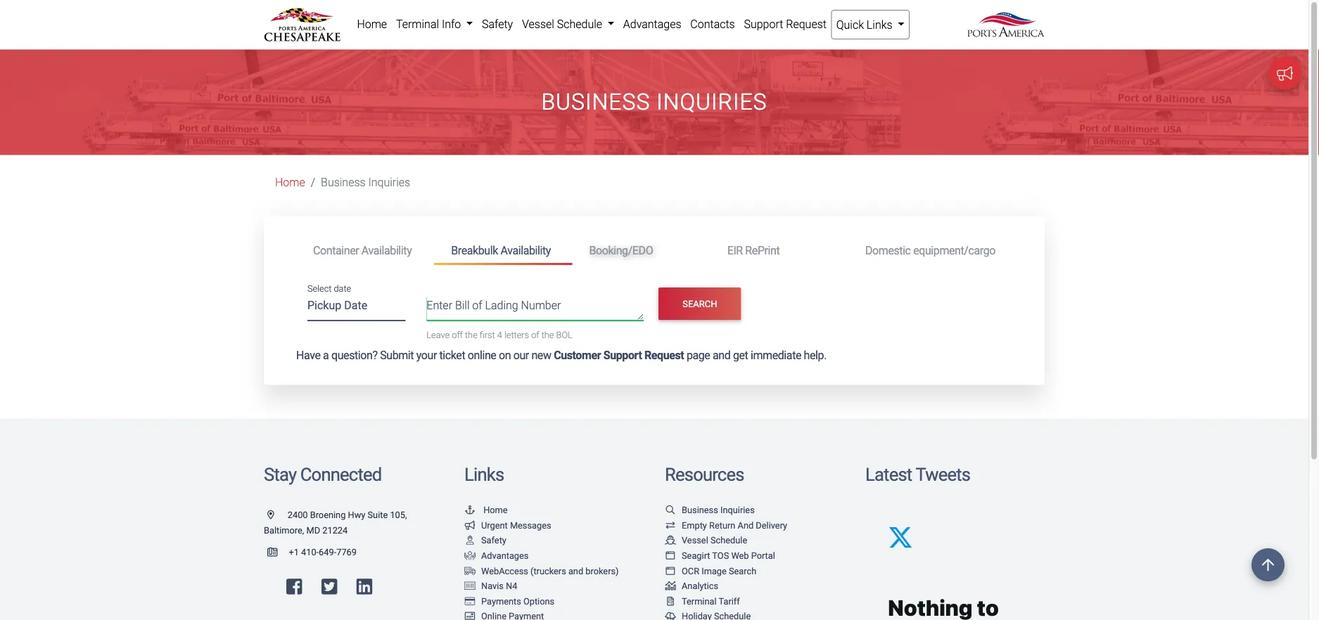 Task type: describe. For each thing, give the bounding box(es) containing it.
web
[[731, 551, 749, 561]]

reprint
[[745, 244, 780, 257]]

2400
[[288, 510, 308, 521]]

analytics
[[682, 581, 718, 592]]

terminal info
[[396, 17, 464, 31]]

schedule inside "link"
[[557, 17, 602, 31]]

facebook square image
[[286, 578, 302, 596]]

1 vertical spatial home link
[[275, 176, 305, 189]]

1 horizontal spatial and
[[713, 349, 730, 362]]

tos
[[712, 551, 729, 561]]

lading
[[485, 299, 518, 312]]

bill
[[455, 299, 470, 312]]

2400 broening hwy suite 105, baltimore, md 21224 link
[[264, 510, 407, 536]]

availability for container availability
[[362, 244, 412, 257]]

our
[[513, 349, 529, 362]]

support request link
[[739, 10, 831, 38]]

empty return and delivery
[[682, 520, 787, 531]]

0 horizontal spatial links
[[464, 464, 504, 486]]

empty
[[682, 520, 707, 531]]

business inquiries link
[[665, 505, 755, 516]]

latest
[[865, 464, 912, 486]]

0 vertical spatial business
[[541, 89, 650, 115]]

1 vertical spatial business inquiries
[[321, 176, 410, 189]]

request inside the 'support request' link
[[786, 17, 827, 31]]

1 horizontal spatial advantages
[[623, 17, 681, 31]]

quick links
[[836, 18, 895, 31]]

quick
[[836, 18, 864, 31]]

navis n4
[[481, 581, 517, 592]]

terminal tariff link
[[665, 596, 740, 607]]

image
[[702, 566, 727, 576]]

1 vertical spatial business
[[321, 176, 366, 189]]

urgent messages link
[[464, 520, 551, 531]]

container availability
[[313, 244, 412, 257]]

webaccess (truckers and brokers)
[[481, 566, 619, 576]]

messages
[[510, 520, 551, 531]]

empty return and delivery link
[[665, 520, 787, 531]]

terminal for terminal info
[[396, 17, 439, 31]]

baltimore,
[[264, 525, 304, 536]]

quick links link
[[831, 10, 910, 39]]

(truckers
[[530, 566, 566, 576]]

1 horizontal spatial of
[[531, 330, 539, 340]]

breakbulk availability link
[[434, 237, 572, 265]]

2 horizontal spatial home
[[483, 505, 508, 516]]

1 the from the left
[[465, 330, 478, 340]]

options
[[523, 596, 554, 607]]

2 vertical spatial inquiries
[[720, 505, 755, 516]]

page
[[687, 349, 710, 362]]

safety link for urgent messages link
[[464, 535, 506, 546]]

info
[[442, 17, 461, 31]]

customer
[[554, 349, 601, 362]]

container storage image
[[464, 582, 476, 591]]

have
[[296, 349, 320, 362]]

exchange image
[[665, 521, 676, 530]]

a
[[323, 349, 329, 362]]

1 horizontal spatial schedule
[[710, 535, 747, 546]]

enter
[[427, 299, 452, 312]]

2400 broening hwy suite 105, baltimore, md 21224
[[264, 510, 407, 536]]

4
[[497, 330, 502, 340]]

0 vertical spatial advantages link
[[619, 10, 686, 38]]

domestic
[[865, 244, 911, 257]]

eir reprint link
[[710, 237, 848, 263]]

payments options link
[[464, 596, 554, 607]]

your
[[416, 349, 437, 362]]

urgent messages
[[481, 520, 551, 531]]

terminal info link
[[392, 10, 477, 38]]

seagirt
[[682, 551, 710, 561]]

search inside button
[[683, 299, 717, 309]]

select date
[[307, 283, 351, 294]]

browser image
[[665, 567, 676, 576]]

seagirt tos web portal link
[[665, 551, 775, 561]]

hwy
[[348, 510, 365, 521]]

1 horizontal spatial home
[[357, 17, 387, 31]]

leave
[[427, 330, 450, 340]]

and
[[738, 520, 754, 531]]

ocr
[[682, 566, 699, 576]]

tweets
[[916, 464, 970, 486]]

seagirt tos web portal
[[682, 551, 775, 561]]

0 vertical spatial business inquiries
[[541, 89, 767, 115]]

container
[[313, 244, 359, 257]]

2 vertical spatial business inquiries
[[682, 505, 755, 516]]

0 horizontal spatial request
[[644, 349, 684, 362]]

first
[[480, 330, 495, 340]]

equipment/cargo
[[913, 244, 995, 257]]

7769
[[336, 547, 357, 558]]

contacts
[[690, 17, 735, 31]]

ticket
[[439, 349, 465, 362]]

ocr image search
[[682, 566, 756, 576]]

question?
[[331, 349, 378, 362]]

date
[[334, 283, 351, 294]]

649-
[[319, 547, 336, 558]]

have a question? submit your ticket online on our new customer support request page and get immediate help.
[[296, 349, 827, 362]]

0 horizontal spatial advantages link
[[464, 551, 529, 561]]

search button
[[658, 288, 741, 320]]

contacts link
[[686, 10, 739, 38]]

21224
[[322, 525, 348, 536]]

0 vertical spatial safety
[[482, 17, 513, 31]]

latest tweets
[[865, 464, 970, 486]]

home link for urgent messages link
[[464, 505, 508, 516]]

booking/edo
[[589, 244, 653, 257]]

help.
[[804, 349, 827, 362]]

file invoice image
[[665, 597, 676, 606]]

return
[[709, 520, 735, 531]]

1 vertical spatial vessel schedule
[[682, 535, 747, 546]]



Task type: locate. For each thing, give the bounding box(es) containing it.
the right the off
[[465, 330, 478, 340]]

support request
[[744, 17, 827, 31]]

select
[[307, 283, 332, 294]]

0 horizontal spatial vessel schedule
[[522, 17, 605, 31]]

0 horizontal spatial of
[[472, 299, 482, 312]]

payments options
[[481, 596, 554, 607]]

links
[[867, 18, 892, 31], [464, 464, 504, 486]]

2 the from the left
[[541, 330, 554, 340]]

support
[[744, 17, 783, 31], [603, 349, 642, 362]]

1 vertical spatial advantages link
[[464, 551, 529, 561]]

bol
[[556, 330, 573, 340]]

ocr image search link
[[665, 566, 756, 576]]

the left bol
[[541, 330, 554, 340]]

0 vertical spatial support
[[744, 17, 783, 31]]

terminal
[[396, 17, 439, 31], [682, 596, 717, 607]]

vessel schedule link
[[517, 10, 619, 38], [665, 535, 747, 546]]

2 horizontal spatial business
[[682, 505, 718, 516]]

advantages left the contacts
[[623, 17, 681, 31]]

and left get
[[713, 349, 730, 362]]

1 vertical spatial schedule
[[710, 535, 747, 546]]

0 vertical spatial inquiries
[[656, 89, 767, 115]]

navis
[[481, 581, 504, 592]]

0 horizontal spatial availability
[[362, 244, 412, 257]]

0 vertical spatial and
[[713, 349, 730, 362]]

the
[[465, 330, 478, 340], [541, 330, 554, 340]]

1 horizontal spatial request
[[786, 17, 827, 31]]

1 horizontal spatial vessel schedule
[[682, 535, 747, 546]]

analytics link
[[665, 581, 718, 592]]

request left page
[[644, 349, 684, 362]]

number
[[521, 299, 561, 312]]

1 horizontal spatial vessel
[[682, 535, 708, 546]]

0 horizontal spatial vessel schedule link
[[517, 10, 619, 38]]

0 horizontal spatial advantages
[[481, 551, 529, 561]]

broening
[[310, 510, 346, 521]]

1 vertical spatial support
[[603, 349, 642, 362]]

submit
[[380, 349, 414, 362]]

0 horizontal spatial support
[[603, 349, 642, 362]]

0 vertical spatial vessel schedule
[[522, 17, 605, 31]]

terminal left info
[[396, 17, 439, 31]]

0 vertical spatial schedule
[[557, 17, 602, 31]]

browser image
[[665, 551, 676, 560]]

enter bill of lading number
[[427, 299, 561, 312]]

+1
[[289, 547, 299, 558]]

1 horizontal spatial the
[[541, 330, 554, 340]]

advantages link left the contacts
[[619, 10, 686, 38]]

1 vertical spatial vessel schedule link
[[665, 535, 747, 546]]

truck container image
[[464, 567, 476, 576]]

ship image
[[665, 536, 676, 545]]

of right letters
[[531, 330, 539, 340]]

1 horizontal spatial home link
[[352, 10, 392, 38]]

support right customer
[[603, 349, 642, 362]]

domestic equipment/cargo
[[865, 244, 995, 257]]

1 horizontal spatial links
[[867, 18, 892, 31]]

1 vertical spatial links
[[464, 464, 504, 486]]

map marker alt image
[[267, 511, 285, 520]]

2 availability from the left
[[501, 244, 551, 257]]

get
[[733, 349, 748, 362]]

links right quick on the top right of the page
[[867, 18, 892, 31]]

bullhorn image
[[464, 521, 476, 530]]

go to top image
[[1252, 549, 1285, 582]]

vessel schedule
[[522, 17, 605, 31], [682, 535, 747, 546]]

anchor image
[[464, 506, 476, 515]]

+1 410-649-7769
[[289, 547, 357, 558]]

0 horizontal spatial schedule
[[557, 17, 602, 31]]

0 horizontal spatial vessel
[[522, 17, 554, 31]]

1 horizontal spatial support
[[744, 17, 783, 31]]

0 horizontal spatial home link
[[275, 176, 305, 189]]

schedule
[[557, 17, 602, 31], [710, 535, 747, 546]]

0 vertical spatial links
[[867, 18, 892, 31]]

1 vertical spatial terminal
[[682, 596, 717, 607]]

safety right info
[[482, 17, 513, 31]]

availability right container
[[362, 244, 412, 257]]

2 vertical spatial home link
[[464, 505, 508, 516]]

0 horizontal spatial and
[[568, 566, 583, 576]]

safety link down "urgent"
[[464, 535, 506, 546]]

hand receiving image
[[464, 551, 476, 560]]

home link for terminal info link
[[352, 10, 392, 38]]

1 vertical spatial and
[[568, 566, 583, 576]]

resources
[[665, 464, 744, 486]]

1 horizontal spatial vessel schedule link
[[665, 535, 747, 546]]

availability inside 'link'
[[362, 244, 412, 257]]

safety link for terminal info link
[[477, 10, 517, 38]]

410-
[[301, 547, 319, 558]]

delivery
[[756, 520, 787, 531]]

stay
[[264, 464, 296, 486]]

Select date text field
[[307, 294, 405, 321]]

0 vertical spatial of
[[472, 299, 482, 312]]

1 horizontal spatial terminal
[[682, 596, 717, 607]]

0 horizontal spatial search
[[683, 299, 717, 309]]

0 horizontal spatial terminal
[[396, 17, 439, 31]]

105,
[[390, 510, 407, 521]]

eir reprint
[[727, 244, 780, 257]]

0 vertical spatial home link
[[352, 10, 392, 38]]

0 vertical spatial home
[[357, 17, 387, 31]]

1 vertical spatial home
[[275, 176, 305, 189]]

availability for breakbulk availability
[[501, 244, 551, 257]]

home
[[357, 17, 387, 31], [275, 176, 305, 189], [483, 505, 508, 516]]

of right bill
[[472, 299, 482, 312]]

search
[[683, 299, 717, 309], [729, 566, 756, 576]]

0 vertical spatial vessel schedule link
[[517, 10, 619, 38]]

0 vertical spatial search
[[683, 299, 717, 309]]

on
[[499, 349, 511, 362]]

2 vertical spatial business
[[682, 505, 718, 516]]

1 horizontal spatial advantages link
[[619, 10, 686, 38]]

terminal down analytics
[[682, 596, 717, 607]]

2 vertical spatial home
[[483, 505, 508, 516]]

suite
[[368, 510, 388, 521]]

md
[[306, 525, 320, 536]]

0 vertical spatial vessel
[[522, 17, 554, 31]]

terminal for terminal tariff
[[682, 596, 717, 607]]

customer support request link
[[554, 349, 684, 362]]

analytics image
[[665, 582, 676, 591]]

availability
[[362, 244, 412, 257], [501, 244, 551, 257]]

Enter Bill of Lading Number text field
[[427, 297, 644, 321]]

online
[[468, 349, 496, 362]]

business
[[541, 89, 650, 115], [321, 176, 366, 189], [682, 505, 718, 516]]

tariff
[[719, 596, 740, 607]]

0 vertical spatial advantages
[[623, 17, 681, 31]]

stay connected
[[264, 464, 382, 486]]

container availability link
[[296, 237, 434, 263]]

+1 410-649-7769 link
[[264, 547, 357, 558]]

of
[[472, 299, 482, 312], [531, 330, 539, 340]]

and
[[713, 349, 730, 362], [568, 566, 583, 576]]

links up 'anchor' icon
[[464, 464, 504, 486]]

availability right breakbulk
[[501, 244, 551, 257]]

search image
[[665, 506, 676, 515]]

search up page
[[683, 299, 717, 309]]

1 vertical spatial search
[[729, 566, 756, 576]]

navis n4 link
[[464, 581, 517, 592]]

0 horizontal spatial home
[[275, 176, 305, 189]]

safety down "urgent"
[[481, 535, 506, 546]]

1 horizontal spatial business
[[541, 89, 650, 115]]

safety link
[[477, 10, 517, 38], [464, 535, 506, 546]]

1 vertical spatial safety
[[481, 535, 506, 546]]

connected
[[300, 464, 382, 486]]

2 horizontal spatial home link
[[464, 505, 508, 516]]

1 vertical spatial of
[[531, 330, 539, 340]]

1 vertical spatial advantages
[[481, 551, 529, 561]]

twitter square image
[[321, 578, 337, 596]]

0 horizontal spatial the
[[465, 330, 478, 340]]

support right the contacts
[[744, 17, 783, 31]]

portal
[[751, 551, 775, 561]]

user hard hat image
[[464, 536, 476, 545]]

domestic equipment/cargo link
[[848, 237, 1012, 263]]

1 vertical spatial request
[[644, 349, 684, 362]]

phone office image
[[267, 548, 289, 557]]

safety link right info
[[477, 10, 517, 38]]

advantages up "webaccess"
[[481, 551, 529, 561]]

vessel schedule inside "link"
[[522, 17, 605, 31]]

credit card image
[[464, 597, 476, 606]]

webaccess
[[481, 566, 528, 576]]

new
[[531, 349, 551, 362]]

0 horizontal spatial business
[[321, 176, 366, 189]]

bells image
[[665, 612, 676, 620]]

leave off the first 4 letters of the bol
[[427, 330, 573, 340]]

breakbulk availability
[[451, 244, 551, 257]]

1 vertical spatial inquiries
[[368, 176, 410, 189]]

1 vertical spatial vessel
[[682, 535, 708, 546]]

immediate
[[751, 349, 801, 362]]

0 vertical spatial request
[[786, 17, 827, 31]]

credit card front image
[[464, 612, 476, 620]]

off
[[452, 330, 463, 340]]

linkedin image
[[357, 578, 372, 596]]

1 availability from the left
[[362, 244, 412, 257]]

1 horizontal spatial availability
[[501, 244, 551, 257]]

0 vertical spatial terminal
[[396, 17, 439, 31]]

request left quick on the top right of the page
[[786, 17, 827, 31]]

search down web
[[729, 566, 756, 576]]

brokers)
[[586, 566, 619, 576]]

advantages link up "webaccess"
[[464, 551, 529, 561]]

payments
[[481, 596, 521, 607]]

letters
[[504, 330, 529, 340]]

0 vertical spatial safety link
[[477, 10, 517, 38]]

webaccess (truckers and brokers) link
[[464, 566, 619, 576]]

1 horizontal spatial search
[[729, 566, 756, 576]]

breakbulk
[[451, 244, 498, 257]]

1 vertical spatial safety link
[[464, 535, 506, 546]]

terminal tariff
[[682, 596, 740, 607]]

and left brokers)
[[568, 566, 583, 576]]



Task type: vqa. For each thing, say whether or not it's contained in the screenshot.
Options
yes



